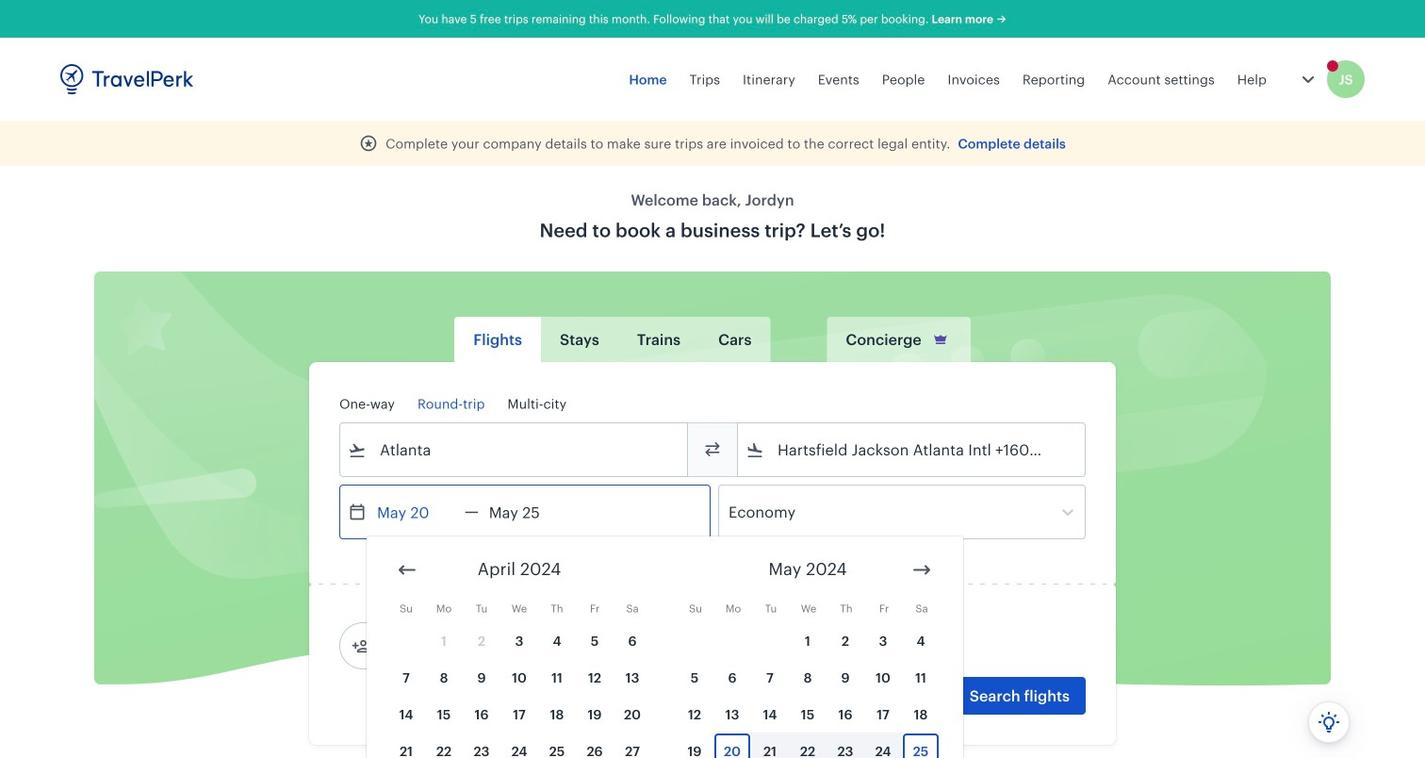 Task type: vqa. For each thing, say whether or not it's contained in the screenshot.
Depart text field
yes



Task type: describe. For each thing, give the bounding box(es) containing it.
Depart text field
[[367, 486, 465, 538]]

calendar application
[[367, 537, 1426, 758]]

Return text field
[[479, 486, 577, 538]]



Task type: locate. For each thing, give the bounding box(es) containing it.
move backward to switch to the previous month. image
[[396, 559, 419, 581]]

To search field
[[765, 435, 1061, 465]]

From search field
[[367, 435, 663, 465]]

Add first traveler search field
[[371, 631, 567, 661]]

move forward to switch to the next month. image
[[911, 559, 934, 581]]



